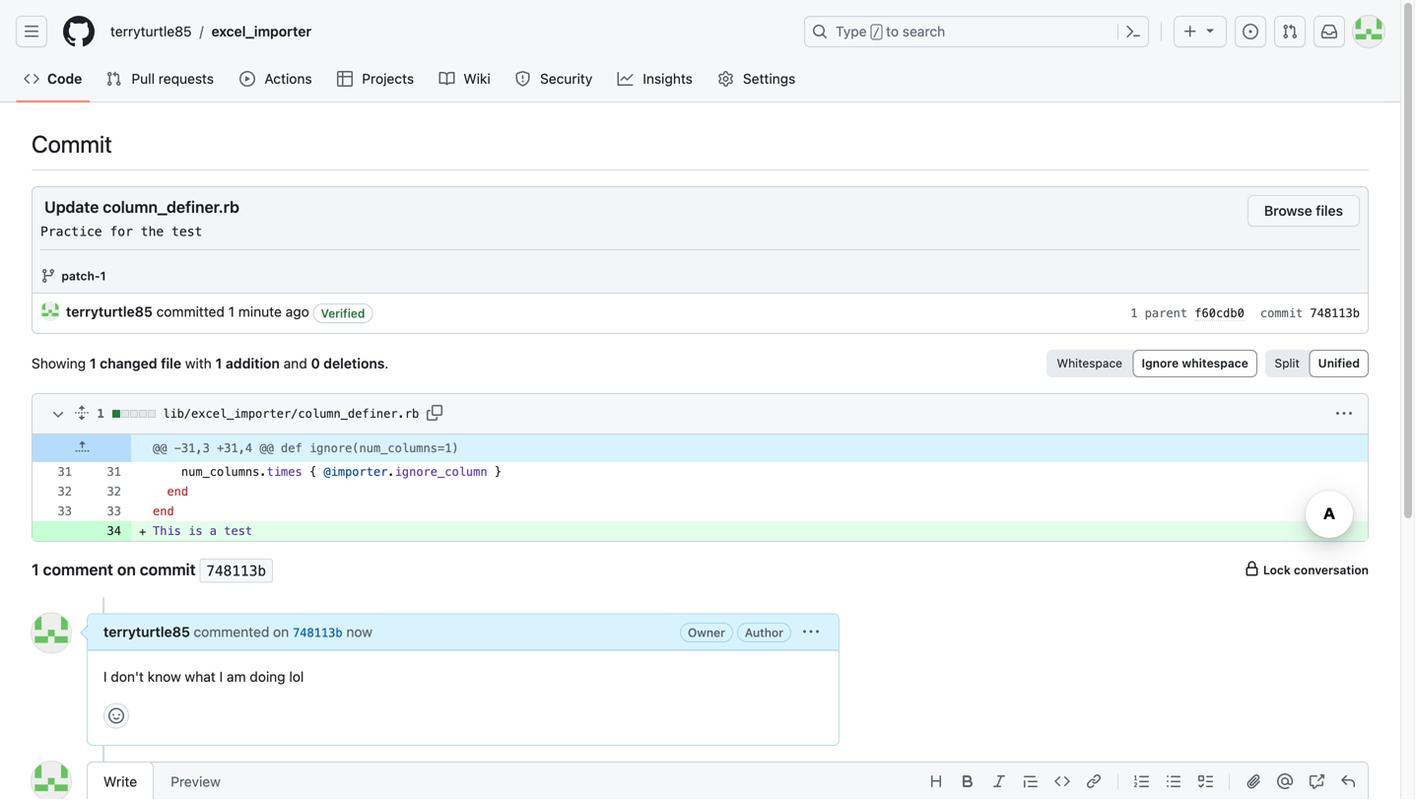 Task type: describe. For each thing, give the bounding box(es) containing it.
terryturtle85 committed 1 minute ago
[[66, 304, 309, 320]]

changed
[[100, 355, 157, 372]]

insights
[[643, 70, 693, 87]]

now link
[[346, 624, 372, 640]]

code image
[[1054, 773, 1070, 789]]

conversation
[[1294, 563, 1369, 577]]

@importer
[[324, 465, 388, 479]]

plus image
[[1182, 24, 1198, 39]]

ignore whitespace
[[1142, 356, 1248, 370]]

notifications image
[[1321, 24, 1337, 39]]

doing
[[250, 668, 285, 685]]

{
[[309, 465, 316, 479]]

list ordered image
[[1134, 773, 1150, 789]]

code link
[[16, 64, 90, 94]]

num_columns
[[181, 465, 260, 479]]

what
[[185, 668, 216, 685]]

add or remove reactions element
[[103, 703, 129, 728]]

link image
[[1086, 773, 1102, 789]]

0 vertical spatial @terryturtle85 image
[[40, 302, 60, 321]]

expand all image
[[74, 405, 90, 421]]

test inside update column_definer.rb practice for the test
[[172, 224, 202, 239]]

1 left parent
[[1131, 307, 1138, 320]]

showing 1 changed file with 1 addition and 0 deletions .
[[32, 355, 389, 372]]

triangle down image
[[1202, 22, 1218, 38]]

parent
[[1145, 307, 1187, 320]]

0 vertical spatial 748113b
[[1310, 307, 1360, 320]]

know
[[148, 668, 181, 685]]

pull
[[132, 70, 155, 87]]

ignore
[[1142, 356, 1179, 370]]

wiki
[[463, 70, 490, 87]]

1 @@ from the left
[[153, 442, 167, 455]]

this
[[153, 524, 181, 538]]

projects
[[362, 70, 414, 87]]

expand up image
[[74, 440, 90, 455]]

split button
[[1268, 353, 1306, 375]]

update column_definer.rb practice for the test
[[40, 198, 239, 239]]

/ for terryturtle85
[[199, 23, 204, 39]]

1 right the expand all image
[[97, 407, 111, 421]]

and
[[283, 355, 307, 372]]

2 i from the left
[[219, 668, 223, 685]]

play image
[[240, 71, 255, 87]]

1 right showing
[[90, 355, 96, 372]]

heading image
[[928, 773, 944, 789]]

don't
[[111, 668, 144, 685]]

book image
[[439, 71, 455, 87]]

excel_importer link
[[204, 16, 319, 47]]

patch-
[[61, 269, 100, 283]]

write button
[[87, 762, 154, 799]]

graph image
[[618, 71, 633, 87]]

list containing terryturtle85 / excel_importer
[[102, 16, 792, 47]]

committed
[[156, 304, 225, 320]]

on for 748113b
[[273, 624, 289, 640]]

a
[[210, 524, 217, 538]]

commit 748113b
[[1260, 307, 1360, 320]]

actions
[[264, 70, 312, 87]]

excel_importer
[[211, 23, 311, 39]]

tasklist image
[[1197, 773, 1213, 789]]

showing
[[32, 355, 86, 372]]

settings
[[743, 70, 796, 87]]

to
[[886, 23, 899, 39]]

verified button
[[313, 304, 373, 323]]

update
[[44, 198, 99, 216]]

shield image
[[515, 71, 531, 87]]

commit
[[32, 130, 112, 158]]

reply image
[[1340, 773, 1356, 789]]

748113b inside the 1 comment     on commit 748113b
[[206, 562, 266, 579]]

0 horizontal spatial commit
[[140, 560, 196, 579]]

practice
[[40, 224, 102, 239]]

num_columns . times { @importer . ignore_column }
[[181, 465, 502, 479]]

projects link
[[329, 64, 423, 94]]

this is a test
[[153, 524, 252, 538]]

preview button
[[154, 762, 237, 799]]

terryturtle85 commented on 748113b now
[[103, 624, 372, 640]]

deletions
[[323, 355, 385, 372]]

files
[[1316, 203, 1343, 219]]

now
[[346, 624, 372, 640]]

whitespace button
[[1049, 353, 1130, 375]]

browse files
[[1264, 203, 1343, 219]]

1 left minute
[[228, 304, 235, 320]]

gear image
[[718, 71, 734, 87]]

split
[[1275, 356, 1300, 370]]

file
[[161, 355, 181, 372]]

-
[[174, 442, 181, 455]]

. down ignore(num_columns=1)
[[388, 465, 395, 479]]

git pull request image inside "pull requests" "link"
[[106, 71, 122, 87]]

issue opened image
[[1243, 24, 1258, 39]]

italic image
[[991, 773, 1007, 789]]

f60cdb0 link
[[1195, 307, 1244, 321]]

actions link
[[232, 64, 321, 94]]

1 down practice
[[100, 269, 106, 283]]

the
[[141, 224, 164, 239]]

terryturtle85 / excel_importer
[[110, 23, 311, 39]]

lib/excel_importer/column_definer.rb
[[163, 407, 419, 421]]

0 vertical spatial end
[[167, 485, 188, 499]]

unified button
[[1312, 353, 1366, 375]]

def
[[281, 442, 302, 455]]

minute
[[238, 304, 282, 320]]

1 parent f60cdb0
[[1131, 307, 1244, 320]]



Task type: vqa. For each thing, say whether or not it's contained in the screenshot.
tasklist image
yes



Task type: locate. For each thing, give the bounding box(es) containing it.
quote image
[[1023, 773, 1039, 789]]

copy image
[[427, 405, 443, 421]]

@@ -31,3 +31,4 @@ def ignore(num_columns=1)
[[153, 442, 459, 455]]

author
[[745, 626, 783, 639]]

terryturtle85 for terryturtle85 / excel_importer
[[110, 23, 192, 39]]

1
[[100, 269, 106, 283], [228, 304, 235, 320], [1131, 307, 1138, 320], [90, 355, 96, 372], [215, 355, 222, 372], [97, 407, 111, 421], [32, 560, 39, 579]]

write
[[103, 773, 137, 790]]

1 horizontal spatial 748113b
[[293, 626, 343, 640]]

show options image
[[1336, 406, 1352, 422], [803, 624, 819, 640]]

terryturtle85 link down patch-1 link
[[66, 304, 153, 320]]

1 horizontal spatial show options image
[[1336, 406, 1352, 422]]

type / to search
[[836, 23, 945, 39]]

ignore whitespace button
[[1136, 353, 1254, 375]]

terryturtle85 link up know
[[103, 624, 190, 640]]

lib/excel_importer/column_definer.rb link
[[163, 398, 419, 430]]

lock conversation
[[1260, 563, 1369, 577]]

1 vertical spatial terryturtle85 link
[[66, 304, 153, 320]]

cross reference image
[[1309, 773, 1324, 789]]

paperclip image
[[1246, 773, 1261, 789]]

748113b down 'a'
[[206, 562, 266, 579]]

terryturtle85 link for committed
[[66, 304, 153, 320]]

commit
[[1260, 307, 1303, 320], [140, 560, 196, 579]]

1 horizontal spatial test
[[224, 524, 252, 538]]

toggle diff contents image
[[50, 407, 66, 423]]

/ up "requests"
[[199, 23, 204, 39]]

type
[[836, 23, 867, 39]]

ignore(num_columns=1)
[[309, 442, 459, 455]]

patch-1 link
[[61, 269, 106, 283]]

whitespace
[[1057, 356, 1122, 370]]

pull requests
[[132, 70, 214, 87]]

commented
[[194, 624, 269, 640]]

mention image
[[1277, 773, 1293, 789]]

add a comment tab list
[[87, 762, 237, 799]]

list unordered image
[[1166, 773, 1182, 789]]

terryturtle85 link
[[102, 16, 199, 47], [66, 304, 153, 320], [103, 624, 190, 640]]

/ inside type / to search
[[873, 26, 880, 39]]

@terryturtle85 image down comment
[[32, 613, 71, 653]]

on for commit
[[117, 560, 136, 579]]

0 horizontal spatial /
[[199, 23, 204, 39]]

times
[[267, 465, 302, 479]]

ignore_column
[[395, 465, 487, 479]]

terryturtle85 up know
[[103, 624, 190, 640]]

0 vertical spatial terryturtle85 link
[[102, 16, 199, 47]]

1 horizontal spatial on
[[273, 624, 289, 640]]

1 i from the left
[[103, 668, 107, 685]]

code image
[[24, 71, 39, 87]]

. right 0
[[385, 355, 389, 372]]

1 vertical spatial git pull request image
[[106, 71, 122, 87]]

@terryturtle85 image down git branch image
[[40, 302, 60, 321]]

0 horizontal spatial on
[[117, 560, 136, 579]]

1 horizontal spatial /
[[873, 26, 880, 39]]

i left the don't
[[103, 668, 107, 685]]

1 vertical spatial 748113b
[[206, 562, 266, 579]]

2 vertical spatial terryturtle85
[[103, 624, 190, 640]]

diff view list
[[1265, 350, 1369, 378]]

browse files link
[[1247, 195, 1360, 227]]

security link
[[507, 64, 602, 94]]

0 horizontal spatial test
[[172, 224, 202, 239]]

0 vertical spatial commit
[[1260, 307, 1303, 320]]

0 vertical spatial show options image
[[1336, 406, 1352, 422]]

am
[[227, 668, 246, 685]]

insights link
[[610, 64, 702, 94]]

for
[[110, 224, 133, 239]]

@terryturtle85 image
[[32, 762, 71, 799]]

@@
[[153, 442, 167, 455], [260, 442, 274, 455]]

i left am
[[219, 668, 223, 685]]

1 vertical spatial test
[[224, 524, 252, 538]]

table image
[[337, 71, 353, 87]]

1 right with
[[215, 355, 222, 372]]

2 horizontal spatial 748113b
[[1310, 307, 1360, 320]]

search
[[902, 23, 945, 39]]

git pull request image
[[1282, 24, 1298, 39], [106, 71, 122, 87]]

wiki link
[[431, 64, 499, 94]]

add or remove reactions image
[[108, 708, 124, 724]]

column_definer.rb
[[103, 198, 239, 216]]

0 horizontal spatial git pull request image
[[106, 71, 122, 87]]

0 horizontal spatial @@
[[153, 442, 167, 455]]

owner
[[688, 626, 725, 639]]

1 vertical spatial on
[[273, 624, 289, 640]]

show options image right author at the right
[[803, 624, 819, 640]]

preview
[[171, 773, 221, 790]]

lock image
[[1244, 561, 1260, 577]]

1 left comment
[[32, 560, 39, 579]]

i don't know what i am doing lol
[[103, 668, 304, 685]]

748113b up the unified
[[1310, 307, 1360, 320]]

pull requests link
[[98, 64, 224, 94]]

2 vertical spatial terryturtle85 link
[[103, 624, 190, 640]]

/ inside "terryturtle85 / excel_importer"
[[199, 23, 204, 39]]

settings link
[[710, 64, 805, 94]]

ago
[[285, 304, 309, 320]]

0
[[311, 355, 320, 372]]

0 horizontal spatial show options image
[[803, 624, 819, 640]]

test right 'a'
[[224, 524, 252, 538]]

list
[[102, 16, 792, 47]]

terryturtle85 for terryturtle85 commented on 748113b now
[[103, 624, 190, 640]]

terryturtle85 for terryturtle85 committed 1 minute ago
[[66, 304, 153, 320]]

i
[[103, 668, 107, 685], [219, 668, 223, 685]]

end
[[167, 485, 188, 499], [153, 505, 174, 519]]

31,3
[[181, 442, 210, 455]]

0 vertical spatial test
[[172, 224, 202, 239]]

commit up split
[[1260, 307, 1303, 320]]

terryturtle85 down patch-1 link
[[66, 304, 153, 320]]

748113b left now link
[[293, 626, 343, 640]]

code
[[47, 70, 82, 87]]

1 comment     on commit 748113b
[[32, 560, 266, 579]]

0 vertical spatial terryturtle85
[[110, 23, 192, 39]]

command palette image
[[1125, 24, 1141, 39]]

1 horizontal spatial i
[[219, 668, 223, 685]]

terryturtle85 link up pull in the left of the page
[[102, 16, 199, 47]]

/ left to
[[873, 26, 880, 39]]

with
[[185, 355, 212, 372]]

@@ left def
[[260, 442, 274, 455]]

0 horizontal spatial i
[[103, 668, 107, 685]]

security
[[540, 70, 592, 87]]

1 vertical spatial show options image
[[803, 624, 819, 640]]

@terryturtle85 image
[[40, 302, 60, 321], [32, 613, 71, 653]]

748113b
[[1310, 307, 1360, 320], [206, 562, 266, 579], [293, 626, 343, 640]]

/ for type
[[873, 26, 880, 39]]

show options image down unified button
[[1336, 406, 1352, 422]]

on
[[117, 560, 136, 579], [273, 624, 289, 640]]

git pull request image right issue opened 'image'
[[1282, 24, 1298, 39]]

1 horizontal spatial git pull request image
[[1282, 24, 1298, 39]]

1 vertical spatial terryturtle85
[[66, 304, 153, 320]]

748113b inside the terryturtle85 commented on 748113b now
[[293, 626, 343, 640]]

+31,4
[[217, 442, 252, 455]]

is
[[188, 524, 203, 538]]

whitespace list
[[1047, 350, 1257, 378]]

requests
[[158, 70, 214, 87]]

0 horizontal spatial 748113b
[[206, 562, 266, 579]]

unified
[[1318, 356, 1360, 370]]

2 @@ from the left
[[260, 442, 274, 455]]

1 horizontal spatial @@
[[260, 442, 274, 455]]

terryturtle85
[[110, 23, 192, 39], [66, 304, 153, 320], [103, 624, 190, 640]]

on right comment
[[117, 560, 136, 579]]

bold image
[[960, 773, 976, 789]]

2 vertical spatial 748113b
[[293, 626, 343, 640]]

lock
[[1263, 563, 1291, 577]]

1 vertical spatial end
[[153, 505, 174, 519]]

homepage image
[[63, 16, 95, 47]]

1 vertical spatial @terryturtle85 image
[[32, 613, 71, 653]]

test
[[172, 224, 202, 239], [224, 524, 252, 538]]

comment
[[43, 560, 113, 579]]

verified
[[321, 306, 365, 320]]

0 vertical spatial git pull request image
[[1282, 24, 1298, 39]]

on left 748113b link
[[273, 624, 289, 640]]

whitespace
[[1182, 356, 1248, 370]]

git pull request image left pull in the left of the page
[[106, 71, 122, 87]]

f60cdb0
[[1195, 307, 1244, 320]]

patch-1
[[61, 269, 106, 283]]

test down column_definer.rb
[[172, 224, 202, 239]]

. down @@ -31,3 +31,4 @@ def ignore(num_columns=1) at left bottom
[[260, 465, 267, 479]]

commit down this
[[140, 560, 196, 579]]

addition
[[226, 355, 280, 372]]

browse
[[1264, 203, 1312, 219]]

terryturtle85 up pull in the left of the page
[[110, 23, 192, 39]]

terryturtle85 link for commented on
[[103, 624, 190, 640]]

1 horizontal spatial commit
[[1260, 307, 1303, 320]]

.
[[385, 355, 389, 372], [260, 465, 267, 479], [388, 465, 395, 479]]

git branch image
[[40, 268, 56, 284]]

/
[[199, 23, 204, 39], [873, 26, 880, 39]]

lock conversation button
[[1244, 561, 1369, 579]]

1 vertical spatial commit
[[140, 560, 196, 579]]

@@ left -
[[153, 442, 167, 455]]

lol
[[289, 668, 304, 685]]

terryturtle85 inside "terryturtle85 / excel_importer"
[[110, 23, 192, 39]]

0 vertical spatial on
[[117, 560, 136, 579]]



